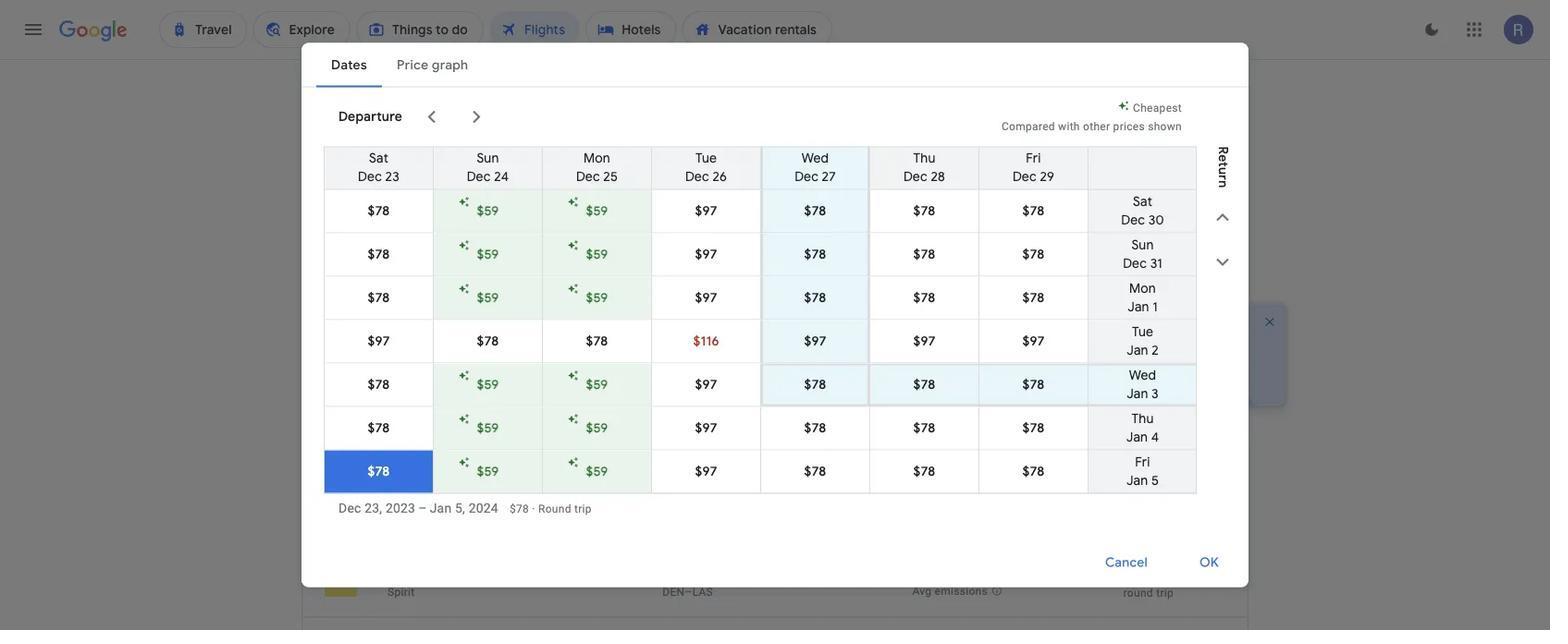 Task type: locate. For each thing, give the bounding box(es) containing it.
all filters (1) button
[[302, 185, 423, 215]]

sat
[[369, 150, 389, 167], [1133, 194, 1153, 210]]

2 left hr
[[663, 494, 671, 513]]

fees
[[464, 449, 486, 462], [685, 449, 707, 462]]

1 horizontal spatial dates
[[1042, 377, 1077, 394]]

1 horizontal spatial 2024
[[572, 270, 603, 286]]

0 vertical spatial 2024
[[572, 270, 603, 286]]

any dates
[[684, 270, 746, 286]]

2024 inside dec 25, 2023 – jan 1, 2024 for $59 change dates
[[1074, 335, 1104, 350]]

dec left 24
[[467, 169, 491, 185]]

r
[[1215, 175, 1231, 181]]

this price for this flight doesn't include overhead bin access. if you need a carry-on bag, use the bags filter to update prices. image
[[1123, 561, 1145, 583]]

fri inside fri dec 29
[[1026, 150, 1041, 167]]

dec left '27'
[[795, 169, 819, 185]]

0 vertical spatial tue
[[696, 150, 717, 167]]

are
[[413, 348, 435, 367]]

1 vertical spatial fri
[[1135, 455, 1150, 471]]

1 horizontal spatial thu
[[1132, 411, 1154, 428]]

2 vertical spatial $116
[[1145, 563, 1174, 582]]

0 vertical spatial wed
[[802, 150, 829, 167]]

connecting
[[967, 191, 1039, 208]]

0 vertical spatial spirit
[[442, 191, 475, 208]]

mon up the 25
[[584, 150, 610, 167]]

for
[[991, 353, 1008, 369], [489, 449, 504, 462]]

None search field
[[302, 85, 1249, 245]]

thu up 4
[[1132, 411, 1154, 428]]

jan left 3 at the bottom
[[1127, 386, 1149, 403]]

1 vertical spatial price
[[1160, 268, 1191, 285]]

2 vertical spatial 2023 – jan
[[386, 501, 452, 517]]

–
[[450, 494, 459, 513], [685, 586, 693, 599]]

0 horizontal spatial wed
[[802, 150, 829, 167]]

1 vertical spatial mon
[[1130, 281, 1156, 297]]

sat inside sat dec 23
[[369, 150, 389, 167]]

0 vertical spatial trip
[[574, 503, 592, 516]]

0 vertical spatial thu
[[913, 150, 936, 167]]

$116 down 5
[[1145, 494, 1174, 513]]

0 horizontal spatial 2
[[663, 494, 671, 513]]

dec inside wed dec 27
[[795, 169, 819, 185]]

$78
[[368, 203, 390, 220], [804, 203, 826, 220], [914, 203, 936, 220], [1023, 203, 1045, 220], [368, 247, 390, 263], [804, 247, 826, 263], [914, 247, 936, 263], [1023, 247, 1045, 263], [368, 290, 390, 307], [804, 290, 826, 307], [914, 290, 936, 307], [1023, 290, 1045, 307], [477, 333, 499, 350], [586, 333, 608, 350], [368, 377, 390, 394], [804, 377, 826, 394], [914, 377, 936, 394], [1023, 377, 1045, 394], [368, 420, 390, 437], [804, 420, 826, 437], [914, 420, 936, 437], [1023, 420, 1045, 437], [368, 464, 390, 481], [804, 464, 826, 481], [914, 464, 936, 481], [1023, 464, 1045, 481], [510, 503, 529, 516]]

2024 right 5,
[[469, 501, 499, 517]]

0 vertical spatial 2023 – jan
[[490, 270, 555, 286]]

den
[[663, 586, 685, 599]]

taxes
[[423, 449, 451, 462]]

1 horizontal spatial prices
[[368, 348, 409, 367]]

dec left 31
[[1123, 256, 1147, 272]]

date grid
[[1032, 268, 1089, 285]]

26
[[713, 169, 727, 185]]

sat up 23 at top left
[[369, 150, 389, 167]]

1 horizontal spatial price
[[1160, 268, 1191, 285]]

price graph button
[[1112, 260, 1245, 293]]

wed dec 27
[[795, 150, 836, 185]]

$116 inside 'button'
[[693, 333, 719, 350]]

price down "26"
[[689, 191, 720, 208]]

graph
[[1194, 268, 1230, 285]]

with
[[1058, 120, 1080, 133]]

filters
[[355, 191, 391, 208]]

0 vertical spatial 116 us dollars text field
[[1145, 494, 1174, 513]]

prices for prices are currently typical
[[368, 348, 409, 367]]

0 horizontal spatial thu
[[913, 150, 936, 167]]

dates
[[711, 270, 746, 286], [1042, 377, 1077, 394]]

grid
[[1064, 268, 1089, 285]]

prices right other
[[1113, 120, 1145, 133]]

jan left 4
[[1127, 430, 1148, 446]]

avg
[[912, 586, 932, 599]]

spirit down sun dec 24
[[442, 191, 475, 208]]

1 horizontal spatial mon
[[1130, 281, 1156, 297]]

scroll left image
[[421, 106, 443, 128]]

116 US dollars text field
[[1145, 494, 1174, 513], [1145, 563, 1174, 582]]

price inside price graph button
[[1160, 268, 1191, 285]]

price left 'graph'
[[1160, 268, 1191, 285]]

2,
[[558, 270, 569, 286]]

1 vertical spatial tue
[[1132, 324, 1154, 341]]

– inside 11:47 am – 12:49 pm spirit
[[450, 494, 459, 513]]

dec left 25,
[[1030, 316, 1053, 332]]

typical
[[502, 348, 549, 367]]

close image
[[1263, 315, 1278, 330]]

round
[[538, 503, 571, 516]]

$59
[[477, 203, 499, 220], [586, 203, 608, 220], [477, 247, 499, 263], [586, 247, 608, 263], [477, 290, 499, 307], [586, 290, 608, 307], [1011, 353, 1033, 369], [477, 377, 499, 394], [586, 377, 608, 394], [477, 420, 499, 437], [586, 420, 608, 437], [477, 464, 499, 481], [586, 464, 608, 481]]

fri
[[1026, 150, 1041, 167], [1135, 455, 1150, 471]]

0 vertical spatial sat
[[369, 150, 389, 167]]

scroll up image
[[1212, 207, 1234, 229]]

116 us dollars text field down 5
[[1145, 494, 1174, 513]]

2023 – jan for 25,
[[991, 335, 1057, 350]]

1 horizontal spatial trip
[[1156, 587, 1174, 600]]

2 horizontal spatial 2023 – jan
[[991, 335, 1057, 350]]

bag
[[662, 449, 682, 462]]

1 horizontal spatial 2
[[692, 494, 700, 513]]

0 vertical spatial prices
[[1113, 120, 1145, 133]]

spirit down 11:47 am text field
[[388, 517, 415, 530]]

5
[[1152, 473, 1159, 490]]

r
[[1215, 147, 1231, 155]]

duration button
[[1130, 185, 1226, 215]]

1 vertical spatial 2024
[[1074, 335, 1104, 350]]

0 vertical spatial prices
[[368, 348, 409, 367]]

0 horizontal spatial –
[[450, 494, 459, 513]]

92
[[912, 494, 929, 513]]

0 vertical spatial for
[[991, 353, 1008, 369]]

sat for 30
[[1133, 194, 1153, 210]]

connecting airports button
[[956, 185, 1123, 215]]

dec left 23 at top left
[[358, 169, 382, 185]]

scroll down image
[[1212, 251, 1234, 273]]

fri up 29
[[1026, 150, 1041, 167]]

dec left 29
[[1013, 169, 1037, 185]]

1 116 us dollars text field from the top
[[1145, 494, 1174, 513]]

– right 11:47 am text field
[[450, 494, 459, 513]]

2 116 us dollars text field from the top
[[1145, 563, 1174, 582]]

price button
[[678, 185, 752, 215]]

2 right price
[[1152, 343, 1159, 359]]

2 inside sat dec 30 sun dec 31 mon jan 1 tue jan 2 wed jan 3 thu jan 4 fri jan 5
[[1152, 343, 1159, 359]]

0 horizontal spatial dates
[[711, 270, 746, 286]]

0 horizontal spatial 1
[[507, 449, 514, 462]]

n
[[1215, 181, 1231, 188]]

0 vertical spatial –
[[450, 494, 459, 513]]

1 vertical spatial for
[[489, 449, 504, 462]]

1 horizontal spatial tue
[[1132, 324, 1154, 341]]

0 horizontal spatial sat
[[369, 150, 389, 167]]

tue inside sat dec 30 sun dec 31 mon jan 1 tue jan 2 wed jan 3 thu jan 4 fri jan 5
[[1132, 324, 1154, 341]]

1 vertical spatial wed
[[1129, 368, 1157, 384]]

116 us dollars text field up round trip
[[1145, 563, 1174, 582]]

1 vertical spatial –
[[685, 586, 693, 599]]

$97 button
[[652, 190, 760, 233], [652, 234, 760, 276], [652, 277, 760, 320], [325, 321, 433, 363], [763, 321, 868, 363], [870, 321, 979, 363], [980, 321, 1088, 363], [652, 364, 760, 407], [652, 407, 760, 450], [652, 451, 760, 494]]

0 horizontal spatial fri
[[1026, 150, 1041, 167]]

25,
[[1056, 316, 1074, 332]]

2 horizontal spatial 2024
[[1074, 335, 1104, 350]]

none search field containing all filters (1)
[[302, 85, 1249, 245]]

0 horizontal spatial 2023 – jan
[[386, 501, 452, 517]]

prices
[[1113, 120, 1145, 133], [370, 270, 409, 286]]

1 vertical spatial trip
[[1156, 587, 1174, 600]]

stops
[[525, 191, 559, 208]]

dec left the 25
[[576, 169, 600, 185]]

price inside price popup button
[[689, 191, 720, 208]]

track
[[333, 270, 367, 286]]

28
[[931, 169, 945, 185]]

1 vertical spatial 2023 – jan
[[991, 335, 1057, 350]]

times
[[770, 191, 807, 208]]

sun up 31
[[1132, 237, 1154, 254]]

tue up view price history
[[1132, 324, 1154, 341]]

0 vertical spatial price
[[689, 191, 720, 208]]

u
[[1215, 167, 1231, 175]]

dec left "26"
[[685, 169, 709, 185]]

1,
[[1060, 335, 1071, 350]]

prices for prices include required taxes + fees for 1 adult. optional charges and bag fees may apply. passenger assistance
[[302, 449, 334, 462]]

sat up 30 in the top right of the page
[[1133, 194, 1153, 210]]

dec inside thu dec 28
[[904, 169, 928, 185]]

1 vertical spatial 116 us dollars text field
[[1145, 563, 1174, 582]]

prices left are on the bottom
[[368, 348, 409, 367]]

ok
[[1200, 555, 1219, 572]]

0 vertical spatial $116
[[693, 333, 719, 350]]

0 horizontal spatial mon
[[584, 150, 610, 167]]

0 vertical spatial 1
[[1153, 299, 1158, 316]]

Arrival time: 12:49 PM. text field
[[462, 494, 522, 513]]

mon inside mon dec 25
[[584, 150, 610, 167]]

find the best price region
[[302, 260, 1305, 407]]

1 vertical spatial prices
[[370, 270, 409, 286]]

1 vertical spatial thu
[[1132, 411, 1154, 428]]

0 horizontal spatial prices
[[302, 449, 334, 462]]

2024 up view
[[1074, 335, 1104, 350]]

apply.
[[735, 449, 765, 462]]

tue up "26"
[[696, 150, 717, 167]]

dates down 1,
[[1042, 377, 1077, 394]]

wed up '27'
[[802, 150, 829, 167]]

0 vertical spatial mon
[[584, 150, 610, 167]]

$116 down any dates
[[693, 333, 719, 350]]

price
[[1110, 351, 1142, 367]]

mon down 31
[[1130, 281, 1156, 297]]

sort by:
[[1171, 447, 1219, 463]]

1
[[1153, 299, 1158, 316], [507, 449, 514, 462]]

2 horizontal spatial 2
[[1152, 343, 1159, 359]]

dec left 28
[[904, 169, 928, 185]]

prices left learn more about tracked prices icon
[[370, 270, 409, 286]]

cancel
[[1105, 555, 1148, 572]]

1 vertical spatial spirit
[[388, 517, 415, 530]]

for left adult.
[[489, 449, 504, 462]]

1 vertical spatial sat
[[1133, 194, 1153, 210]]

thu up 28
[[913, 150, 936, 167]]

dec 26, 2023 – jan 2, 2024
[[440, 270, 603, 286]]

price graph
[[1160, 268, 1230, 285]]

sort
[[1171, 447, 1197, 463]]

1 horizontal spatial 1
[[1153, 299, 1158, 316]]

airports
[[1042, 191, 1092, 208]]

2 vertical spatial 2024
[[469, 501, 499, 517]]

1 horizontal spatial –
[[685, 586, 693, 599]]

fees right bag
[[685, 449, 707, 462]]

prices down departing
[[302, 449, 334, 462]]

2023 – jan inside dec 25, 2023 – jan 1, 2024 for $59 change dates
[[991, 335, 1057, 350]]

0 horizontal spatial price
[[689, 191, 720, 208]]

2024 for 1,
[[1074, 335, 1104, 350]]

1 inside "departing flights" "main content"
[[507, 449, 514, 462]]

1 horizontal spatial for
[[991, 353, 1008, 369]]

1 horizontal spatial fri
[[1135, 455, 1150, 471]]

compared with other prices shown
[[1002, 120, 1182, 133]]

trip
[[574, 503, 592, 516], [1156, 587, 1174, 600]]

tue
[[696, 150, 717, 167], [1132, 324, 1154, 341]]

fri left 'sort'
[[1135, 455, 1150, 471]]

2023 – jan
[[490, 270, 555, 286], [991, 335, 1057, 350], [386, 501, 452, 517]]

23
[[385, 169, 400, 185]]

0 horizontal spatial 2024
[[469, 501, 499, 517]]

fri inside sat dec 30 sun dec 31 mon jan 1 tue jan 2 wed jan 3 thu jan 4 fri jan 5
[[1135, 455, 1150, 471]]

Departure text field
[[949, 127, 1034, 177]]

mon dec 25
[[576, 150, 618, 185]]

1 vertical spatial sun
[[1132, 237, 1154, 254]]

1 horizontal spatial 2023 – jan
[[490, 270, 555, 286]]

1 vertical spatial dates
[[1042, 377, 1077, 394]]

sun up 24
[[477, 150, 499, 167]]

fees right +
[[464, 449, 486, 462]]

for up change
[[991, 353, 1008, 369]]

1 horizontal spatial sun
[[1132, 237, 1154, 254]]

min
[[703, 494, 728, 513]]

$116
[[693, 333, 719, 350], [1145, 494, 1174, 513], [1145, 563, 1174, 582]]

wed down view price history
[[1129, 368, 1157, 384]]

thu inside thu dec 28
[[913, 150, 936, 167]]

spirit down the 'dec 23, 2023 – jan 5, 2024'
[[388, 586, 415, 599]]

dates right any
[[711, 270, 746, 286]]

– down 2 hr 2 min
[[685, 586, 693, 599]]

2023 – jan for 26,
[[490, 270, 555, 286]]

dec inside dec 25, 2023 – jan 1, 2024 for $59 change dates
[[1030, 316, 1053, 332]]

0 horizontal spatial fees
[[464, 449, 486, 462]]

flights
[[392, 421, 446, 444]]

r e t u r n
[[1215, 147, 1231, 188]]

round trip
[[1124, 587, 1174, 600]]

1 down price graph button
[[1153, 299, 1158, 316]]

dec left "23,"
[[339, 501, 361, 517]]

$78 button
[[325, 190, 433, 233], [763, 190, 868, 233], [870, 190, 979, 233], [980, 190, 1088, 233], [325, 234, 433, 276], [763, 234, 868, 276], [870, 234, 979, 276], [980, 234, 1088, 276], [325, 277, 433, 320], [763, 277, 868, 320], [870, 277, 979, 320], [980, 277, 1088, 320], [434, 321, 542, 363], [543, 321, 651, 363], [325, 364, 433, 407], [763, 366, 868, 405], [870, 366, 979, 405], [980, 366, 1088, 405], [325, 407, 433, 450], [761, 407, 870, 450], [870, 407, 979, 450], [980, 407, 1088, 450], [325, 451, 433, 494], [761, 451, 870, 494], [870, 451, 979, 494], [980, 451, 1088, 494]]

+
[[454, 449, 461, 462]]

thu inside sat dec 30 sun dec 31 mon jan 1 tue jan 2 wed jan 3 thu jan 4 fri jan 5
[[1132, 411, 1154, 428]]

price for price
[[689, 191, 720, 208]]

sat inside sat dec 30 sun dec 31 mon jan 1 tue jan 2 wed jan 3 thu jan 4 fri jan 5
[[1133, 194, 1153, 210]]

2024 for 5,
[[469, 501, 499, 517]]

2024 right 2,
[[572, 270, 603, 286]]

1 left adult.
[[507, 449, 514, 462]]

0 horizontal spatial sun
[[477, 150, 499, 167]]

0 vertical spatial sun
[[477, 150, 499, 167]]

0 horizontal spatial prices
[[370, 270, 409, 286]]

sat for 23
[[369, 150, 389, 167]]

2 right hr
[[692, 494, 700, 513]]

$116 up round trip
[[1145, 563, 1174, 582]]

bags button
[[598, 185, 671, 215]]

1 horizontal spatial fees
[[685, 449, 707, 462]]

1 horizontal spatial sat
[[1133, 194, 1153, 210]]

1 horizontal spatial wed
[[1129, 368, 1157, 384]]

prices inside find the best price region
[[370, 270, 409, 286]]

departing flights
[[302, 421, 446, 444]]

1 vertical spatial prices
[[302, 449, 334, 462]]

0 horizontal spatial tue
[[696, 150, 717, 167]]

spirit inside popup button
[[442, 191, 475, 208]]

0 vertical spatial fri
[[1026, 150, 1041, 167]]

history
[[1145, 351, 1189, 367]]

1 fees from the left
[[464, 449, 486, 462]]

1 vertical spatial 1
[[507, 449, 514, 462]]



Task type: vqa. For each thing, say whether or not it's contained in the screenshot.
"Departing flights"
yes



Task type: describe. For each thing, give the bounding box(es) containing it.
78 US dollars text field
[[510, 503, 529, 516]]

e
[[1215, 155, 1231, 162]]

ok button
[[1178, 541, 1241, 586]]

shown
[[1148, 120, 1182, 133]]

sun inside sat dec 30 sun dec 31 mon jan 1 tue jan 2 wed jan 3 thu jan 4 fri jan 5
[[1132, 237, 1154, 254]]

passenger
[[768, 449, 823, 462]]

scroll right image
[[465, 106, 488, 128]]

spirit inside 11:47 am – 12:49 pm spirit
[[388, 517, 415, 530]]

currently
[[438, 348, 499, 367]]

dec inside fri dec 29
[[1013, 169, 1037, 185]]

trip inside "departing flights" "main content"
[[1156, 587, 1174, 600]]

mon inside sat dec 30 sun dec 31 mon jan 1 tue jan 2 wed jan 3 thu jan 4 fri jan 5
[[1130, 281, 1156, 297]]

adult.
[[517, 449, 546, 462]]

travel
[[991, 316, 1030, 332]]

date
[[1032, 268, 1061, 285]]

dec left 26,
[[440, 270, 465, 286]]

required
[[378, 449, 420, 462]]

tue dec 26
[[685, 150, 727, 185]]

spirit button
[[431, 185, 506, 215]]

avg emissions button
[[907, 564, 1003, 603]]

0 vertical spatial dates
[[711, 270, 746, 286]]

2 vertical spatial spirit
[[388, 586, 415, 599]]

duration
[[1142, 191, 1195, 208]]

thu dec 28
[[904, 150, 945, 185]]

dec inside mon dec 25
[[576, 169, 600, 185]]

jan down price graph button
[[1128, 299, 1150, 316]]

11:47 am – 12:49 pm spirit
[[388, 494, 522, 530]]

may
[[710, 449, 732, 462]]

view price history
[[1077, 351, 1189, 367]]

·
[[532, 503, 535, 516]]

all filters (1)
[[337, 191, 409, 208]]

1 vertical spatial $116
[[1145, 494, 1174, 513]]

total duration 2 hr 2 min. element
[[663, 494, 783, 516]]

– for 11:47 am
[[450, 494, 459, 513]]

cancel button
[[1083, 541, 1170, 586]]

avg emissions
[[912, 586, 988, 599]]

connecting airports
[[967, 191, 1092, 208]]

track prices
[[333, 270, 409, 286]]

assistance
[[826, 449, 882, 462]]

change
[[991, 377, 1039, 394]]

emissions button
[[846, 185, 949, 215]]

bags
[[609, 191, 639, 208]]

dec inside "tue dec 26"
[[685, 169, 709, 185]]

for inside dec 25, 2023 – jan 1, 2024 for $59 change dates
[[991, 353, 1008, 369]]

dec inside sun dec 24
[[467, 169, 491, 185]]

prices are currently typical
[[368, 348, 549, 367]]

swap origin and destination. image
[[585, 141, 607, 163]]

$59 inside dec 25, 2023 – jan 1, 2024 for $59 change dates
[[1011, 353, 1033, 369]]

dec left 30 in the top right of the page
[[1121, 212, 1145, 229]]

cheapest
[[1133, 101, 1182, 114]]

times button
[[759, 185, 838, 215]]

passenger assistance button
[[768, 449, 882, 462]]

26,
[[468, 270, 486, 286]]

hr
[[674, 494, 688, 513]]

optional
[[549, 449, 593, 462]]

29
[[1040, 169, 1055, 185]]

stops button
[[514, 185, 591, 215]]

wed inside wed dec 27
[[802, 150, 829, 167]]

3
[[1152, 386, 1159, 403]]

any
[[684, 270, 708, 286]]

11:47 am
[[388, 494, 446, 513]]

dates inside dec 25, 2023 – jan 1, 2024 for $59 change dates
[[1042, 377, 1077, 394]]

– for den
[[685, 586, 693, 599]]

$116 button
[[652, 321, 760, 363]]

30
[[1149, 212, 1164, 229]]

2023 – jan for 23,
[[386, 501, 452, 517]]

sat dec 23
[[358, 150, 400, 185]]

bag fees button
[[662, 449, 707, 462]]

departure
[[339, 109, 402, 125]]

price for price graph
[[1160, 268, 1191, 285]]

25
[[603, 169, 618, 185]]

emissions
[[857, 191, 917, 208]]

jan left 5
[[1127, 473, 1148, 490]]

charges
[[596, 449, 637, 462]]

27
[[822, 169, 836, 185]]

2 hr 2 min
[[663, 494, 728, 513]]

all
[[337, 191, 352, 208]]

leaves denver international airport at 11:47 am on tuesday, december 26 and arrives at harry reid international airport at 12:49 pm on tuesday, december 26. element
[[388, 494, 522, 513]]

departing
[[302, 421, 388, 444]]

23,
[[365, 501, 382, 517]]

dec inside sat dec 23
[[358, 169, 382, 185]]

31
[[1150, 256, 1163, 272]]

sort by: button
[[1164, 438, 1249, 472]]

emissions
[[935, 586, 988, 599]]

wed inside sat dec 30 sun dec 31 mon jan 1 tue jan 2 wed jan 3 thu jan 4 fri jan 5
[[1129, 368, 1157, 384]]

Return text field
[[1105, 127, 1191, 177]]

departing flights main content
[[302, 260, 1305, 631]]

date grid button
[[983, 260, 1103, 293]]

4
[[1151, 430, 1159, 446]]

other
[[1083, 120, 1110, 133]]

prices include required taxes + fees for 1 adult. optional charges and bag fees may apply. passenger assistance
[[302, 449, 882, 462]]

2024 for 2,
[[572, 270, 603, 286]]

0 horizontal spatial trip
[[574, 503, 592, 516]]

view
[[1077, 351, 1107, 367]]

kg
[[932, 494, 949, 513]]

1 inside sat dec 30 sun dec 31 mon jan 1 tue jan 2 wed jan 3 thu jan 4 fri jan 5
[[1153, 299, 1158, 316]]

t
[[1215, 162, 1231, 167]]

co
[[952, 494, 975, 513]]

tue inside "tue dec 26"
[[696, 150, 717, 167]]

Departure time: 11:47 AM. text field
[[388, 494, 446, 513]]

0 horizontal spatial for
[[489, 449, 504, 462]]

sun inside sun dec 24
[[477, 150, 499, 167]]

sat dec 30 sun dec 31 mon jan 1 tue jan 2 wed jan 3 thu jan 4 fri jan 5
[[1121, 194, 1164, 490]]

den – las
[[663, 586, 713, 599]]

jan right view
[[1127, 343, 1149, 359]]

5,
[[455, 501, 465, 517]]

2 fees from the left
[[685, 449, 707, 462]]

1 horizontal spatial prices
[[1113, 120, 1145, 133]]

12:49 pm
[[462, 494, 522, 513]]

round
[[1124, 587, 1153, 600]]

learn more about tracked prices image
[[412, 270, 429, 286]]



